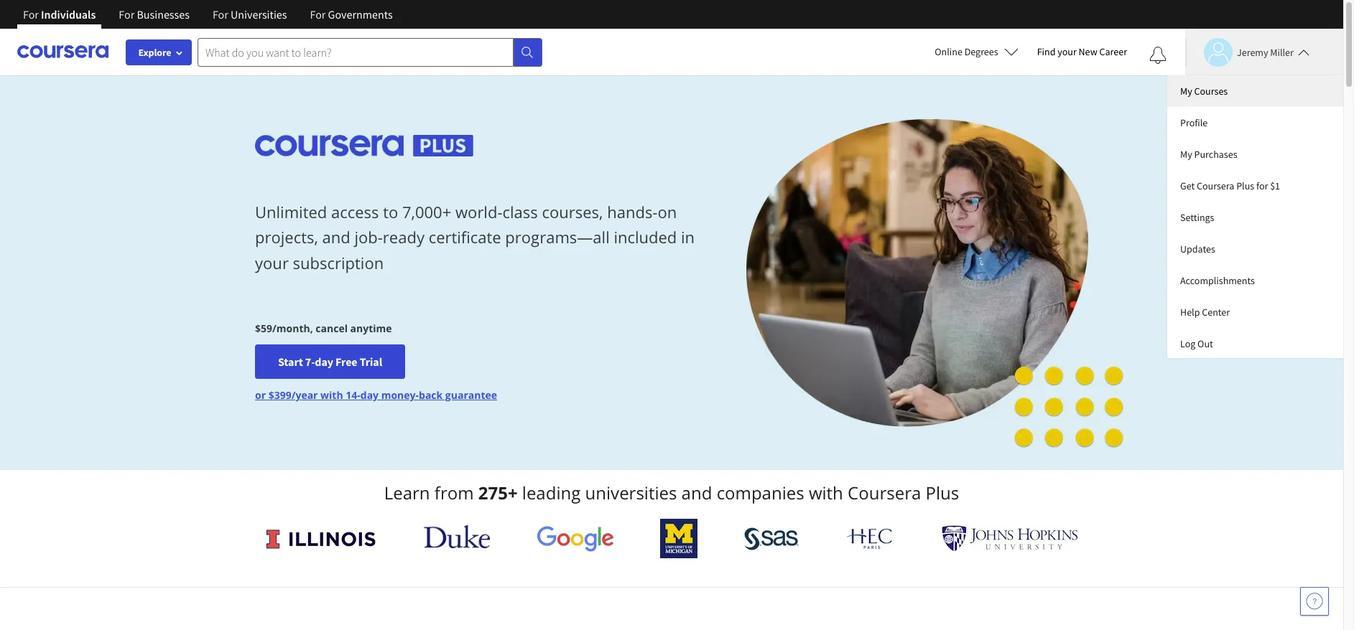 Task type: locate. For each thing, give the bounding box(es) containing it.
and up subscription
[[322, 227, 350, 248]]

free
[[336, 355, 358, 370]]

ready
[[383, 227, 425, 248]]

log out
[[1181, 338, 1214, 351]]

What do you want to learn? text field
[[198, 38, 514, 66]]

my left courses
[[1181, 85, 1193, 98]]

coursera up hec paris image
[[848, 481, 921, 505]]

get coursera plus for $1
[[1181, 180, 1281, 193]]

explore
[[138, 46, 171, 59]]

for
[[1257, 180, 1269, 193]]

day
[[315, 355, 333, 370], [361, 389, 379, 403]]

updates link
[[1168, 234, 1344, 265]]

online degrees
[[935, 45, 999, 58]]

online
[[935, 45, 963, 58]]

0 vertical spatial coursera
[[1197, 180, 1235, 193]]

center
[[1202, 306, 1230, 319]]

your right find
[[1058, 45, 1077, 58]]

university of illinois at urbana-champaign image
[[265, 528, 377, 551]]

learn from 275+ leading universities and companies with coursera plus
[[384, 481, 959, 505]]

coursera
[[1197, 180, 1235, 193], [848, 481, 921, 505]]

access
[[331, 201, 379, 223]]

0 vertical spatial and
[[322, 227, 350, 248]]

unlimited
[[255, 201, 327, 223]]

career
[[1100, 45, 1127, 58]]

day left the free
[[315, 355, 333, 370]]

jeremy miller
[[1237, 46, 1294, 59]]

0 horizontal spatial your
[[255, 252, 289, 273]]

1 horizontal spatial your
[[1058, 45, 1077, 58]]

help center link
[[1168, 297, 1344, 328]]

my for my purchases
[[1181, 148, 1193, 161]]

with left 14-
[[321, 389, 343, 403]]

0 horizontal spatial with
[[321, 389, 343, 403]]

1 my from the top
[[1181, 85, 1193, 98]]

included
[[614, 227, 677, 248]]

johns hopkins university image
[[942, 526, 1079, 553]]

banner navigation
[[11, 0, 404, 40]]

day left money- at the left bottom
[[361, 389, 379, 403]]

None search field
[[198, 38, 543, 66]]

1 vertical spatial coursera
[[848, 481, 921, 505]]

1 horizontal spatial plus
[[1237, 180, 1255, 193]]

3 for from the left
[[213, 7, 228, 22]]

class
[[503, 201, 538, 223]]

help center image
[[1306, 594, 1324, 611]]

accomplishments
[[1181, 275, 1255, 287]]

1 horizontal spatial and
[[682, 481, 712, 505]]

your
[[1058, 45, 1077, 58], [255, 252, 289, 273]]

my purchases
[[1181, 148, 1238, 161]]

accomplishments link
[[1168, 265, 1344, 297]]

for left businesses on the top of the page
[[119, 7, 135, 22]]

and up university of michigan image
[[682, 481, 712, 505]]

and
[[322, 227, 350, 248], [682, 481, 712, 505]]

for left governments
[[310, 7, 326, 22]]

coursera inside get coursera plus for $1 link
[[1197, 180, 1235, 193]]

2 my from the top
[[1181, 148, 1193, 161]]

0 horizontal spatial coursera
[[848, 481, 921, 505]]

1 vertical spatial plus
[[926, 481, 959, 505]]

settings
[[1181, 211, 1215, 224]]

coursera right get
[[1197, 180, 1235, 193]]

1 vertical spatial your
[[255, 252, 289, 273]]

projects,
[[255, 227, 318, 248]]

find
[[1037, 45, 1056, 58]]

explore button
[[126, 40, 192, 65]]

get
[[1181, 180, 1195, 193]]

for left universities
[[213, 7, 228, 22]]

plus
[[1237, 180, 1255, 193], [926, 481, 959, 505]]

day inside button
[[315, 355, 333, 370]]

my left purchases
[[1181, 148, 1193, 161]]

0 vertical spatial with
[[321, 389, 343, 403]]

4 for from the left
[[310, 7, 326, 22]]

7-
[[305, 355, 315, 370]]

1 horizontal spatial coursera
[[1197, 180, 1235, 193]]

duke university image
[[424, 526, 490, 549]]

online degrees button
[[924, 36, 1030, 68]]

1 vertical spatial with
[[809, 481, 844, 505]]

7,000+
[[402, 201, 451, 223]]

with
[[321, 389, 343, 403], [809, 481, 844, 505]]

0 horizontal spatial plus
[[926, 481, 959, 505]]

0 vertical spatial plus
[[1237, 180, 1255, 193]]

on
[[658, 201, 677, 223]]

0 horizontal spatial and
[[322, 227, 350, 248]]

miller
[[1271, 46, 1294, 59]]

1 horizontal spatial with
[[809, 481, 844, 505]]

$59
[[255, 322, 272, 336]]

for
[[23, 7, 39, 22], [119, 7, 135, 22], [213, 7, 228, 22], [310, 7, 326, 22]]

to
[[383, 201, 398, 223]]

my
[[1181, 85, 1193, 98], [1181, 148, 1193, 161]]

hec paris image
[[845, 525, 896, 554]]

and inside "unlimited access to 7,000+ world-class courses, hands-on projects, and job-ready certificate programs—all included in your subscription"
[[322, 227, 350, 248]]

0 horizontal spatial day
[[315, 355, 333, 370]]

show notifications image
[[1150, 47, 1167, 64]]

for for individuals
[[23, 7, 39, 22]]

for universities
[[213, 7, 287, 22]]

0 vertical spatial my
[[1181, 85, 1193, 98]]

leading
[[522, 481, 581, 505]]

start 7-day free trial
[[278, 355, 382, 370]]

out
[[1198, 338, 1214, 351]]

1 vertical spatial my
[[1181, 148, 1193, 161]]

log
[[1181, 338, 1196, 351]]

my courses link
[[1168, 75, 1344, 107]]

1 vertical spatial day
[[361, 389, 379, 403]]

for left individuals
[[23, 7, 39, 22]]

coursera plus image
[[255, 135, 474, 156]]

new
[[1079, 45, 1098, 58]]

your down projects,
[[255, 252, 289, 273]]

with right companies
[[809, 481, 844, 505]]

1 for from the left
[[23, 7, 39, 22]]

universities
[[231, 7, 287, 22]]

2 for from the left
[[119, 7, 135, 22]]

plus inside jeremy miller menu
[[1237, 180, 1255, 193]]

0 vertical spatial day
[[315, 355, 333, 370]]

start
[[278, 355, 303, 370]]



Task type: vqa. For each thing, say whether or not it's contained in the screenshot.
'of'
no



Task type: describe. For each thing, give the bounding box(es) containing it.
start 7-day free trial button
[[255, 345, 405, 380]]

for for universities
[[213, 7, 228, 22]]

jeremy
[[1237, 46, 1269, 59]]

back
[[419, 389, 443, 403]]

google image
[[537, 526, 614, 553]]

money-
[[381, 389, 419, 403]]

help
[[1181, 306, 1200, 319]]

for individuals
[[23, 7, 96, 22]]

1 vertical spatial and
[[682, 481, 712, 505]]

log out button
[[1168, 328, 1344, 359]]

find your new career
[[1037, 45, 1127, 58]]

profile
[[1181, 116, 1208, 129]]

find your new career link
[[1030, 43, 1135, 61]]

companies
[[717, 481, 805, 505]]

hands-
[[607, 201, 658, 223]]

settings link
[[1168, 202, 1344, 234]]

for for governments
[[310, 7, 326, 22]]

275+
[[478, 481, 518, 505]]

governments
[[328, 7, 393, 22]]

jeremy miller button
[[1186, 38, 1310, 66]]

help center
[[1181, 306, 1230, 319]]

$1
[[1271, 180, 1281, 193]]

my courses
[[1181, 85, 1228, 98]]

university of michigan image
[[661, 520, 698, 559]]

cancel
[[316, 322, 348, 336]]

individuals
[[41, 7, 96, 22]]

degrees
[[965, 45, 999, 58]]

courses
[[1195, 85, 1228, 98]]

unlimited access to 7,000+ world-class courses, hands-on projects, and job-ready certificate programs—all included in your subscription
[[255, 201, 695, 273]]

get coursera plus for $1 link
[[1168, 170, 1344, 202]]

for businesses
[[119, 7, 190, 22]]

trial
[[360, 355, 382, 370]]

subscription
[[293, 252, 384, 273]]

businesses
[[137, 7, 190, 22]]

job-
[[355, 227, 383, 248]]

jeremy miller menu
[[1168, 75, 1344, 359]]

/year
[[291, 389, 318, 403]]

your inside "unlimited access to 7,000+ world-class courses, hands-on projects, and job-ready certificate programs—all included in your subscription"
[[255, 252, 289, 273]]

sas image
[[744, 528, 799, 551]]

certificate
[[429, 227, 501, 248]]

/month,
[[272, 322, 313, 336]]

updates
[[1181, 243, 1216, 256]]

14-
[[346, 389, 361, 403]]

or
[[255, 389, 266, 403]]

courses,
[[542, 201, 603, 223]]

world-
[[456, 201, 503, 223]]

my purchases link
[[1168, 139, 1344, 170]]

purchases
[[1195, 148, 1238, 161]]

my for my courses
[[1181, 85, 1193, 98]]

learn
[[384, 481, 430, 505]]

programs—all
[[505, 227, 610, 248]]

1 horizontal spatial day
[[361, 389, 379, 403]]

in
[[681, 227, 695, 248]]

from
[[435, 481, 474, 505]]

for governments
[[310, 7, 393, 22]]

0 vertical spatial your
[[1058, 45, 1077, 58]]

$59 /month, cancel anytime
[[255, 322, 392, 336]]

guarantee
[[445, 389, 497, 403]]

or $399 /year with 14-day money-back guarantee
[[255, 389, 497, 403]]

universities
[[585, 481, 677, 505]]

anytime
[[350, 322, 392, 336]]

$399
[[269, 389, 291, 403]]

coursera image
[[17, 40, 109, 63]]

for for businesses
[[119, 7, 135, 22]]

profile link
[[1168, 107, 1344, 139]]



